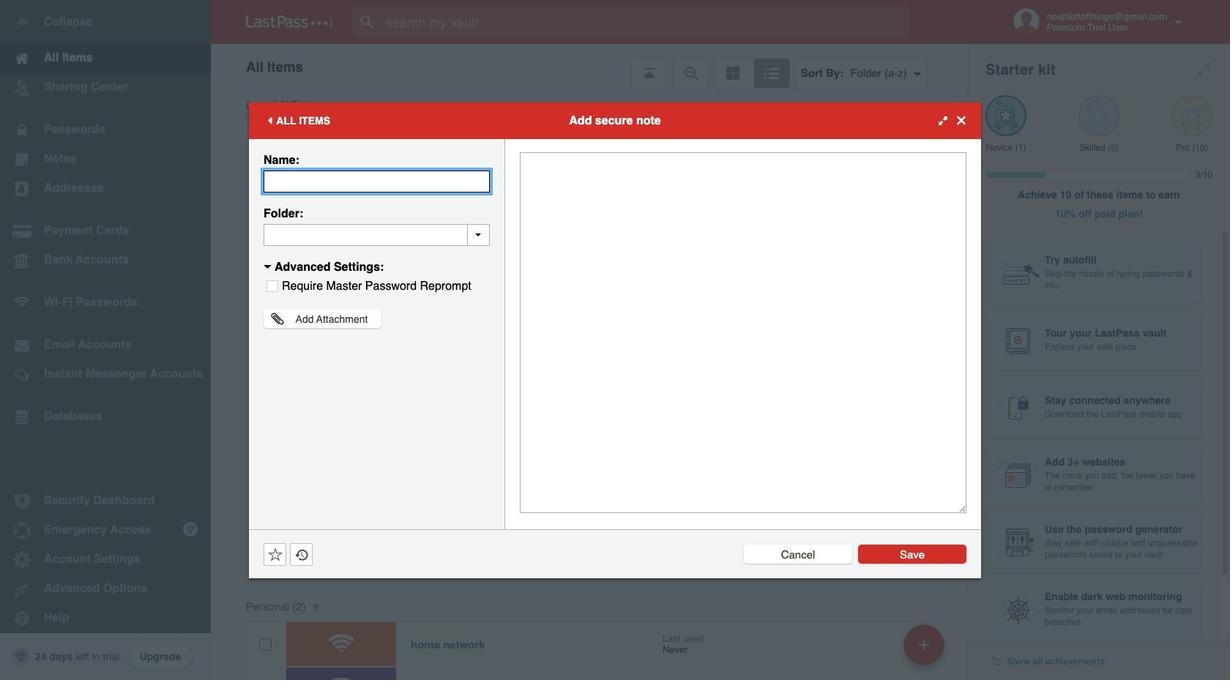 Task type: locate. For each thing, give the bounding box(es) containing it.
None text field
[[264, 170, 490, 192], [264, 224, 490, 246], [264, 170, 490, 192], [264, 224, 490, 246]]

main navigation navigation
[[0, 0, 211, 680]]

vault options navigation
[[211, 44, 968, 88]]

search my vault text field
[[353, 6, 938, 38]]

dialog
[[249, 102, 982, 578]]

new item navigation
[[899, 620, 954, 680]]

None text field
[[520, 152, 967, 513]]



Task type: describe. For each thing, give the bounding box(es) containing it.
new item image
[[919, 640, 930, 650]]

lastpass image
[[246, 15, 333, 29]]

Search search field
[[353, 6, 938, 38]]



Task type: vqa. For each thing, say whether or not it's contained in the screenshot.
The New Item element
no



